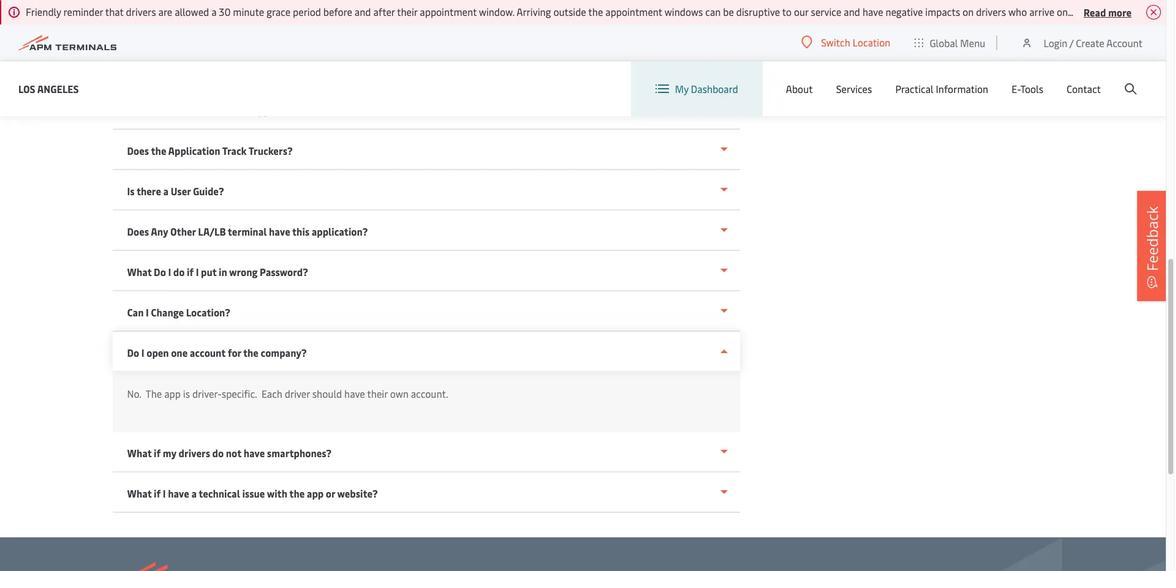Task type: describe. For each thing, give the bounding box(es) containing it.
more
[[1108, 5, 1132, 19]]

do i open one account for the company? button
[[112, 332, 740, 371]]

0 horizontal spatial application
[[168, 144, 220, 157]]

/
[[1070, 36, 1074, 49]]

open
[[147, 346, 169, 360]]

reminder
[[63, 5, 103, 18]]

practical information button
[[895, 61, 988, 116]]

feedback
[[1142, 206, 1162, 271]]

does
[[154, 104, 175, 117]]

switch
[[821, 36, 850, 49]]

1 horizontal spatial their
[[397, 5, 417, 18]]

global menu
[[930, 36, 985, 49]]

smartphones?
[[267, 447, 332, 460]]

what if i have a technical issue with the app or website?
[[127, 487, 378, 501]]

have left this
[[269, 225, 290, 238]]

app inside dropdown button
[[307, 487, 324, 501]]

what do i do if i put in wrong password?
[[127, 265, 308, 279]]

grace
[[267, 5, 290, 18]]

1 arrive from the left
[[1029, 5, 1055, 18]]

my
[[675, 82, 689, 96]]

the right the provide
[[342, 104, 357, 117]]

2 appointment from the left
[[605, 5, 662, 18]]

friendly reminder that drivers are allowed a 30 minute grace period before and after their appointment window. arriving outside the appointment windows can be disruptive to our service and have negative impacts on drivers who arrive on time. drivers that arrive 
[[26, 5, 1175, 18]]

do inside the what do i do if i put in wrong password? dropdown button
[[154, 265, 166, 279]]

our
[[794, 5, 809, 18]]

the inside do i open one account for the company? dropdown button
[[243, 346, 258, 360]]

what does the visitor hsse application provide the trucker?
[[127, 104, 399, 117]]

visitor
[[194, 104, 224, 117]]

can
[[705, 5, 721, 18]]

is there a user guide? button
[[112, 170, 740, 211]]

can i change location?
[[127, 306, 230, 319]]

who
[[1008, 5, 1027, 18]]

have left technical
[[168, 487, 189, 501]]

angeles
[[37, 82, 79, 95]]

1 on from the left
[[963, 5, 974, 18]]

driver-
[[192, 387, 222, 401]]

practical
[[895, 82, 934, 96]]

hsse
[[226, 104, 250, 117]]

change
[[151, 306, 184, 319]]

read more button
[[1084, 4, 1132, 20]]

no.  the app is driver-specific.  each driver should have their own account.
[[127, 387, 448, 401]]

minute
[[233, 5, 264, 18]]

the right outside
[[588, 5, 603, 18]]

e-tools
[[1012, 82, 1043, 96]]

window.
[[479, 5, 515, 18]]

the
[[146, 387, 162, 401]]

truckers?
[[249, 144, 293, 157]]

after
[[373, 5, 395, 18]]

los
[[18, 82, 35, 95]]

my dashboard button
[[655, 61, 738, 116]]

if inside the what do i do if i put in wrong password? dropdown button
[[187, 265, 194, 279]]

impacts
[[925, 5, 960, 18]]

track
[[222, 144, 247, 157]]

not
[[226, 447, 241, 460]]

the right does
[[177, 104, 192, 117]]

what for what if i have a technical issue with the app or website?
[[127, 487, 152, 501]]

time.
[[1070, 5, 1092, 18]]

allowed
[[175, 5, 209, 18]]

apmt footer logo image
[[112, 562, 293, 572]]

do i open one account for the company?
[[127, 346, 307, 360]]

does any other la/lb terminal have this application?
[[127, 225, 368, 238]]

own
[[390, 387, 409, 401]]

period
[[293, 5, 321, 18]]

location?
[[186, 306, 230, 319]]

my
[[163, 447, 176, 460]]

switch location button
[[802, 36, 890, 49]]

read
[[1084, 5, 1106, 19]]

1 that from the left
[[105, 5, 124, 18]]

trucker?
[[359, 104, 399, 117]]

what for what do i do if i put in wrong password?
[[127, 265, 152, 279]]

2 and from the left
[[844, 5, 860, 18]]

2 that from the left
[[1128, 5, 1146, 18]]

what do i do if i put in wrong password? button
[[112, 251, 740, 292]]

la/lb
[[198, 225, 226, 238]]

what if my drivers do not have smartphones?
[[127, 447, 332, 460]]

do inside dropdown button
[[173, 265, 185, 279]]

can
[[127, 306, 144, 319]]

1 appointment from the left
[[420, 5, 477, 18]]

create
[[1076, 36, 1104, 49]]

drivers
[[1094, 5, 1125, 18]]

other
[[170, 225, 196, 238]]

should
[[312, 387, 342, 401]]

arriving
[[517, 5, 551, 18]]

a inside what if i have a technical issue with the app or website? dropdown button
[[191, 487, 197, 501]]

services
[[836, 82, 872, 96]]

login / create account link
[[1021, 25, 1143, 61]]

30
[[219, 5, 231, 18]]

does the application track truckers?
[[127, 144, 293, 157]]

be
[[723, 5, 734, 18]]



Task type: locate. For each thing, give the bounding box(es) containing it.
0 horizontal spatial do
[[173, 265, 185, 279]]

do inside do i open one account for the company? dropdown button
[[127, 346, 139, 360]]

1 vertical spatial do
[[212, 447, 224, 460]]

app left or on the left bottom
[[307, 487, 324, 501]]

2 horizontal spatial a
[[211, 5, 217, 18]]

and
[[355, 5, 371, 18], [844, 5, 860, 18]]

1 horizontal spatial app
[[307, 487, 324, 501]]

0 vertical spatial do
[[173, 265, 185, 279]]

appointment left window. on the left
[[420, 5, 477, 18]]

the right with
[[289, 487, 305, 501]]

negative
[[886, 5, 923, 18]]

1 horizontal spatial do
[[154, 265, 166, 279]]

read more
[[1084, 5, 1132, 19]]

their left own
[[367, 387, 388, 401]]

there
[[137, 184, 161, 198]]

are
[[158, 5, 172, 18]]

can i change location? button
[[112, 292, 740, 332]]

drivers right my
[[179, 447, 210, 460]]

2 on from the left
[[1057, 5, 1068, 18]]

have
[[863, 5, 883, 18], [269, 225, 290, 238], [344, 387, 365, 401], [244, 447, 265, 460], [168, 487, 189, 501]]

1 horizontal spatial arrive
[[1148, 5, 1173, 18]]

on right the impacts
[[963, 5, 974, 18]]

wrong
[[229, 265, 258, 279]]

application right hsse
[[251, 104, 304, 117]]

their right after
[[397, 5, 417, 18]]

account
[[1107, 36, 1143, 49]]

put
[[201, 265, 217, 279]]

e-tools button
[[1012, 61, 1043, 116]]

if for i
[[154, 487, 161, 501]]

information
[[936, 82, 988, 96]]

account.
[[411, 387, 448, 401]]

is
[[183, 387, 190, 401]]

website?
[[337, 487, 378, 501]]

close alert image
[[1146, 5, 1161, 20]]

drivers for 30
[[126, 5, 156, 18]]

0 horizontal spatial app
[[164, 387, 181, 401]]

what
[[127, 104, 152, 117], [127, 265, 152, 279], [127, 447, 152, 460], [127, 487, 152, 501]]

0 vertical spatial do
[[154, 265, 166, 279]]

to
[[782, 5, 792, 18]]

arrive right more
[[1148, 5, 1173, 18]]

1 horizontal spatial a
[[191, 487, 197, 501]]

about
[[786, 82, 813, 96]]

what if my drivers do not have smartphones? button
[[112, 433, 740, 473]]

what inside what if my drivers do not have smartphones? dropdown button
[[127, 447, 152, 460]]

drivers
[[126, 5, 156, 18], [976, 5, 1006, 18], [179, 447, 210, 460]]

1 vertical spatial do
[[127, 346, 139, 360]]

the down does
[[151, 144, 166, 157]]

location
[[853, 36, 890, 49]]

0 horizontal spatial a
[[163, 184, 169, 198]]

2 arrive from the left
[[1148, 5, 1173, 18]]

does left any at the top
[[127, 225, 149, 238]]

0 horizontal spatial and
[[355, 5, 371, 18]]

1 vertical spatial if
[[154, 447, 161, 460]]

is there a user guide?
[[127, 184, 224, 198]]

drivers inside dropdown button
[[179, 447, 210, 460]]

on
[[963, 5, 974, 18], [1057, 5, 1068, 18]]

outside
[[554, 5, 586, 18]]

i inside dropdown button
[[163, 487, 166, 501]]

1 horizontal spatial do
[[212, 447, 224, 460]]

services button
[[836, 61, 872, 116]]

what does the visitor hsse application provide the trucker? button
[[112, 89, 740, 130]]

menu
[[960, 36, 985, 49]]

application
[[251, 104, 304, 117], [168, 144, 220, 157]]

0 horizontal spatial drivers
[[126, 5, 156, 18]]

0 horizontal spatial appointment
[[420, 5, 477, 18]]

that
[[105, 5, 124, 18], [1128, 5, 1146, 18]]

account
[[190, 346, 226, 360]]

1 horizontal spatial drivers
[[179, 447, 210, 460]]

do left not
[[212, 447, 224, 460]]

if inside what if i have a technical issue with the app or website? dropdown button
[[154, 487, 161, 501]]

1 does from the top
[[127, 144, 149, 157]]

do
[[173, 265, 185, 279], [212, 447, 224, 460]]

appointment left windows
[[605, 5, 662, 18]]

1 horizontal spatial application
[[251, 104, 304, 117]]

dashboard
[[691, 82, 738, 96]]

2 what from the top
[[127, 265, 152, 279]]

a left user
[[163, 184, 169, 198]]

windows
[[665, 5, 703, 18]]

do left open
[[127, 346, 139, 360]]

does for does any other la/lb terminal have this application?
[[127, 225, 149, 238]]

for
[[228, 346, 241, 360]]

1 what from the top
[[127, 104, 152, 117]]

2 vertical spatial if
[[154, 487, 161, 501]]

0 horizontal spatial do
[[127, 346, 139, 360]]

if for my
[[154, 447, 161, 460]]

1 horizontal spatial that
[[1128, 5, 1146, 18]]

company?
[[261, 346, 307, 360]]

1 horizontal spatial appointment
[[605, 5, 662, 18]]

a inside is there a user guide? dropdown button
[[163, 184, 169, 198]]

arrive right who
[[1029, 5, 1055, 18]]

1 vertical spatial application
[[168, 144, 220, 157]]

in
[[219, 265, 227, 279]]

0 vertical spatial application
[[251, 104, 304, 117]]

los angeles
[[18, 82, 79, 95]]

what inside what does the visitor hsse application provide the trucker? dropdown button
[[127, 104, 152, 117]]

1 horizontal spatial and
[[844, 5, 860, 18]]

2 vertical spatial a
[[191, 487, 197, 501]]

password?
[[260, 265, 308, 279]]

service
[[811, 5, 841, 18]]

0 vertical spatial if
[[187, 265, 194, 279]]

do inside dropdown button
[[212, 447, 224, 460]]

1 vertical spatial their
[[367, 387, 388, 401]]

and left after
[[355, 5, 371, 18]]

0 vertical spatial does
[[127, 144, 149, 157]]

do down any at the top
[[154, 265, 166, 279]]

login
[[1044, 36, 1068, 49]]

what for what if my drivers do not have smartphones?
[[127, 447, 152, 460]]

e-
[[1012, 82, 1020, 96]]

about button
[[786, 61, 813, 116]]

4 what from the top
[[127, 487, 152, 501]]

with
[[267, 487, 287, 501]]

0 horizontal spatial their
[[367, 387, 388, 401]]

login / create account
[[1044, 36, 1143, 49]]

the inside does the application track truckers? dropdown button
[[151, 144, 166, 157]]

2 does from the top
[[127, 225, 149, 238]]

does up is
[[127, 144, 149, 157]]

if
[[187, 265, 194, 279], [154, 447, 161, 460], [154, 487, 161, 501]]

a left technical
[[191, 487, 197, 501]]

0 horizontal spatial on
[[963, 5, 974, 18]]

disruptive
[[736, 5, 780, 18]]

1 vertical spatial app
[[307, 487, 324, 501]]

that left close alert icon
[[1128, 5, 1146, 18]]

have up location
[[863, 5, 883, 18]]

drivers for smartphones?
[[179, 447, 210, 460]]

contact
[[1067, 82, 1101, 96]]

application?
[[312, 225, 368, 238]]

a left 30
[[211, 5, 217, 18]]

application left track
[[168, 144, 220, 157]]

each
[[262, 387, 282, 401]]

what for what does the visitor hsse application provide the trucker?
[[127, 104, 152, 117]]

provide
[[306, 104, 340, 117]]

do left put
[[173, 265, 185, 279]]

0 vertical spatial their
[[397, 5, 417, 18]]

3 what from the top
[[127, 447, 152, 460]]

guide?
[[193, 184, 224, 198]]

0 horizontal spatial arrive
[[1029, 5, 1055, 18]]

do
[[154, 265, 166, 279], [127, 346, 139, 360]]

on left time.
[[1057, 5, 1068, 18]]

have right "should"
[[344, 387, 365, 401]]

switch location
[[821, 36, 890, 49]]

does inside "does any other la/lb terminal have this application?" dropdown button
[[127, 225, 149, 238]]

drivers left are
[[126, 5, 156, 18]]

0 horizontal spatial that
[[105, 5, 124, 18]]

is
[[127, 184, 135, 198]]

1 horizontal spatial on
[[1057, 5, 1068, 18]]

1 vertical spatial a
[[163, 184, 169, 198]]

terminal
[[228, 225, 267, 238]]

feedback button
[[1137, 191, 1168, 301]]

and right 'service'
[[844, 5, 860, 18]]

have right not
[[244, 447, 265, 460]]

1 vertical spatial does
[[127, 225, 149, 238]]

what inside the what do i do if i put in wrong password? dropdown button
[[127, 265, 152, 279]]

if inside what if my drivers do not have smartphones? dropdown button
[[154, 447, 161, 460]]

contact button
[[1067, 61, 1101, 116]]

tools
[[1020, 82, 1043, 96]]

app left is
[[164, 387, 181, 401]]

any
[[151, 225, 168, 238]]

1 and from the left
[[355, 5, 371, 18]]

issue
[[242, 487, 265, 501]]

before
[[323, 5, 352, 18]]

practical information
[[895, 82, 988, 96]]

0 vertical spatial app
[[164, 387, 181, 401]]

los angeles link
[[18, 81, 79, 96]]

the right for
[[243, 346, 258, 360]]

drivers left who
[[976, 5, 1006, 18]]

0 vertical spatial a
[[211, 5, 217, 18]]

2 horizontal spatial drivers
[[976, 5, 1006, 18]]

global menu button
[[903, 24, 998, 61]]

does inside does the application track truckers? dropdown button
[[127, 144, 149, 157]]

my dashboard
[[675, 82, 738, 96]]

or
[[326, 487, 335, 501]]

what inside what if i have a technical issue with the app or website? dropdown button
[[127, 487, 152, 501]]

friendly
[[26, 5, 61, 18]]

the inside what if i have a technical issue with the app or website? dropdown button
[[289, 487, 305, 501]]

does for does the application track truckers?
[[127, 144, 149, 157]]

this
[[292, 225, 309, 238]]

what if i have a technical issue with the app or website? button
[[112, 473, 740, 513]]

that right reminder
[[105, 5, 124, 18]]



Task type: vqa. For each thing, say whether or not it's contained in the screenshot.
Is There A User Guide? dropdown button
yes



